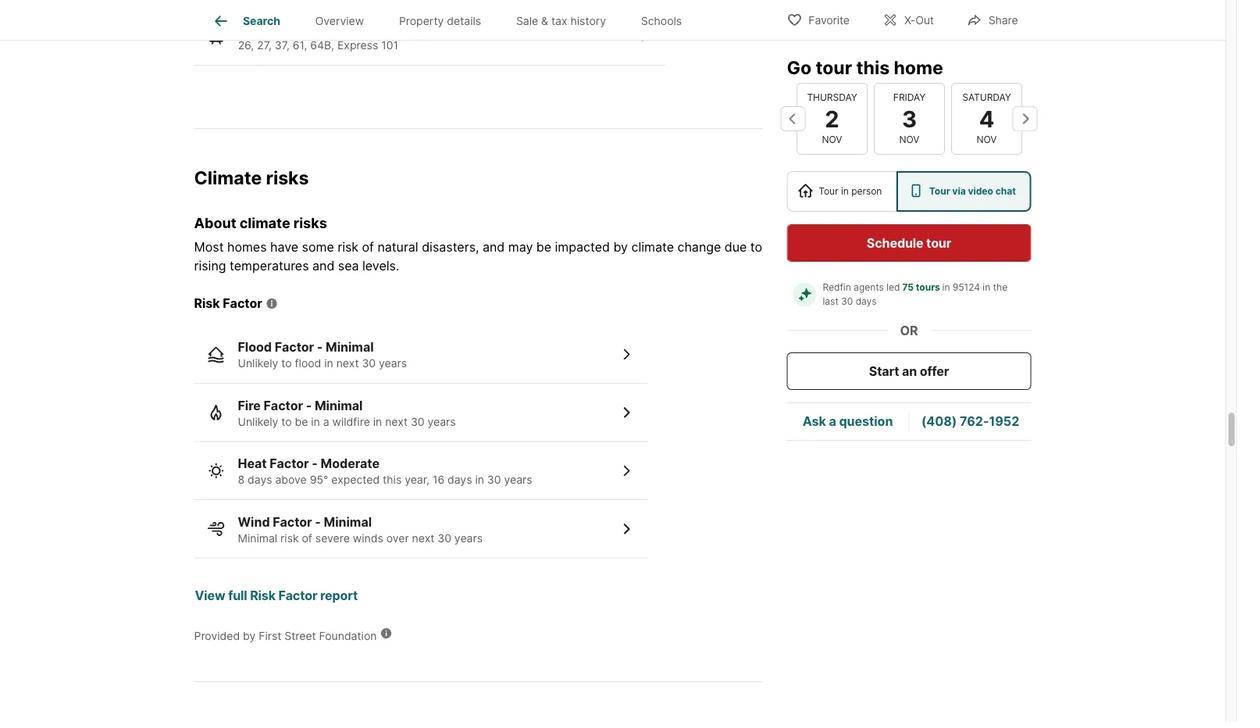 Task type: vqa. For each thing, say whether or not it's contained in the screenshot.
the bottom That
no



Task type: describe. For each thing, give the bounding box(es) containing it.
be inside 'fire factor - minimal unlikely to be in a wildfire in next 30 years'
[[295, 415, 308, 428]]

sale & tax history tab
[[499, 2, 624, 40]]

favorite button
[[774, 4, 864, 36]]

video
[[969, 186, 994, 197]]

minimal for flood factor - minimal
[[326, 340, 374, 355]]

risk inside wind factor - minimal minimal risk of severe winds over next 30 years
[[281, 531, 299, 545]]

factor for fire
[[264, 398, 303, 413]]

101
[[381, 39, 398, 52]]

overview tab
[[298, 2, 382, 40]]

30 inside heat factor - moderate 8 days above 95° expected this year, 16 days in 30 years
[[488, 473, 501, 487]]

search
[[243, 14, 280, 28]]

start an offer button
[[787, 352, 1032, 390]]

(408) 762-1952
[[922, 414, 1020, 429]]

factor for flood
[[275, 340, 314, 355]]

view full risk factor report button
[[194, 577, 359, 615]]

expected
[[332, 473, 380, 487]]

of inside wind factor - minimal minimal risk of severe winds over next 30 years
[[302, 531, 313, 545]]

to for fire factor - minimal
[[282, 415, 292, 428]]

an
[[903, 363, 918, 379]]

due
[[725, 240, 747, 255]]

temperatures
[[230, 258, 309, 274]]

1 horizontal spatial this
[[857, 56, 890, 78]]

be inside most homes have some risk of natural disasters, and may be impacted by climate change due to rising temperatures and sea levels.
[[537, 240, 552, 255]]

1 horizontal spatial days
[[448, 473, 472, 487]]

27,
[[257, 39, 272, 52]]

4
[[979, 105, 995, 132]]

(408) 762-1952 link
[[922, 414, 1020, 429]]

tour in person option
[[787, 171, 897, 212]]

30 inside "in the last 30 days"
[[842, 296, 854, 307]]

full
[[228, 588, 247, 603]]

(408)
[[922, 414, 958, 429]]

wildfire
[[333, 415, 370, 428]]

30 inside 'fire factor - minimal unlikely to be in a wildfire in next 30 years'
[[411, 415, 425, 428]]

x-out button
[[870, 4, 948, 36]]

saturday
[[963, 92, 1011, 103]]

tours
[[917, 282, 941, 293]]

overview
[[315, 14, 364, 28]]

may
[[509, 240, 533, 255]]

disasters,
[[422, 240, 479, 255]]

- for flood
[[317, 340, 323, 355]]

transit 26, 27, 37, 61, 64b, express 101
[[238, 21, 398, 52]]

foundation
[[319, 629, 377, 642]]

property details
[[399, 14, 481, 28]]

moderate
[[321, 456, 380, 471]]

saturday 4 nov
[[963, 92, 1011, 145]]

8
[[238, 473, 245, 487]]

1952
[[990, 414, 1020, 429]]

go tour this home
[[787, 56, 944, 78]]

minimal for fire factor - minimal
[[315, 398, 363, 413]]

friday
[[894, 92, 926, 103]]

schools
[[641, 14, 682, 28]]

0 vertical spatial risk
[[194, 296, 220, 311]]

wind factor - minimal minimal risk of severe winds over next 30 years
[[238, 514, 483, 545]]

30 inside wind factor - minimal minimal risk of severe winds over next 30 years
[[438, 531, 452, 545]]

75
[[903, 282, 914, 293]]

climate risks
[[194, 166, 309, 188]]

history
[[571, 14, 606, 28]]

homes
[[227, 240, 267, 255]]

0 horizontal spatial climate
[[240, 214, 290, 231]]

express
[[338, 39, 378, 52]]

the
[[994, 282, 1008, 293]]

64b,
[[310, 39, 335, 52]]

transit
[[238, 21, 281, 37]]

over
[[387, 531, 409, 545]]

severe
[[316, 531, 350, 545]]

tour for schedule
[[927, 235, 952, 250]]

next image
[[1013, 106, 1038, 131]]

impacted
[[555, 240, 610, 255]]

in inside heat factor - moderate 8 days above 95° expected this year, 16 days in 30 years
[[476, 473, 485, 487]]

about
[[194, 214, 237, 231]]

nov for 2
[[822, 134, 842, 145]]

property
[[399, 14, 444, 28]]

schedule
[[867, 235, 924, 250]]

of inside most homes have some risk of natural disasters, and may be impacted by climate change due to rising temperatures and sea levels.
[[362, 240, 374, 255]]

61,
[[293, 39, 307, 52]]

factor for wind
[[273, 514, 312, 530]]

report
[[320, 588, 358, 603]]

2
[[825, 105, 839, 132]]

risk factor
[[194, 296, 262, 311]]

question
[[840, 414, 894, 429]]

next inside 'fire factor - minimal unlikely to be in a wildfire in next 30 years'
[[385, 415, 408, 428]]

sale
[[517, 14, 539, 28]]

year,
[[405, 473, 430, 487]]

favorite
[[809, 14, 850, 27]]

tour in person
[[819, 186, 883, 197]]

share button
[[954, 4, 1032, 36]]

in right tours
[[943, 282, 951, 293]]

years inside 'fire factor - minimal unlikely to be in a wildfire in next 30 years'
[[428, 415, 456, 428]]

most homes have some risk of natural disasters, and may be impacted by climate change due to rising temperatures and sea levels.
[[194, 240, 763, 274]]

out
[[916, 14, 935, 27]]

- for wind
[[315, 514, 321, 530]]

0 vertical spatial risks
[[266, 166, 309, 188]]

most
[[194, 240, 224, 255]]

to inside most homes have some risk of natural disasters, and may be impacted by climate change due to rising temperatures and sea levels.
[[751, 240, 763, 255]]

tour for tour in person
[[819, 186, 839, 197]]

via
[[953, 186, 966, 197]]

climate inside most homes have some risk of natural disasters, and may be impacted by climate change due to rising temperatures and sea levels.
[[632, 240, 674, 255]]

ask
[[803, 414, 827, 429]]

change
[[678, 240, 722, 255]]

0 horizontal spatial by
[[243, 629, 256, 642]]

provided by first street foundation
[[194, 629, 377, 642]]

762-
[[961, 414, 990, 429]]

led
[[887, 282, 901, 293]]

or
[[901, 323, 919, 338]]

provided
[[194, 629, 240, 642]]

share
[[989, 14, 1019, 27]]

tour for go
[[816, 56, 853, 78]]



Task type: locate. For each thing, give the bounding box(es) containing it.
16
[[433, 473, 445, 487]]

- for heat
[[312, 456, 318, 471]]

1 vertical spatial and
[[313, 258, 335, 274]]

days down agents
[[856, 296, 877, 307]]

of
[[362, 240, 374, 255], [302, 531, 313, 545]]

winds
[[353, 531, 384, 545]]

&
[[542, 14, 549, 28]]

0 horizontal spatial be
[[295, 415, 308, 428]]

factor up the "flood"
[[223, 296, 262, 311]]

- for fire
[[306, 398, 312, 413]]

list box
[[787, 171, 1032, 212]]

- up 95°
[[312, 456, 318, 471]]

risk
[[194, 296, 220, 311], [250, 588, 276, 603]]

- down flood at the left of page
[[306, 398, 312, 413]]

factor
[[223, 296, 262, 311], [275, 340, 314, 355], [264, 398, 303, 413], [270, 456, 309, 471], [273, 514, 312, 530], [279, 588, 318, 603]]

schedule tour
[[867, 235, 952, 250]]

factor up street
[[279, 588, 318, 603]]

first
[[259, 629, 282, 642]]

tour right schedule
[[927, 235, 952, 250]]

0 horizontal spatial next
[[337, 357, 359, 370]]

95°
[[310, 473, 328, 487]]

by left first
[[243, 629, 256, 642]]

1 horizontal spatial be
[[537, 240, 552, 255]]

nov inside saturday 4 nov
[[977, 134, 997, 145]]

2 nov from the left
[[900, 134, 920, 145]]

tab list
[[194, 0, 712, 40]]

nov for 4
[[977, 134, 997, 145]]

risk up sea
[[338, 240, 359, 255]]

x-out
[[905, 14, 935, 27]]

levels.
[[363, 258, 400, 274]]

to for flood factor - minimal
[[282, 357, 292, 370]]

1 vertical spatial unlikely
[[238, 415, 278, 428]]

factor for heat
[[270, 456, 309, 471]]

previous image
[[781, 106, 806, 131]]

1 horizontal spatial and
[[483, 240, 505, 255]]

climate up homes
[[240, 214, 290, 231]]

- inside heat factor - moderate 8 days above 95° expected this year, 16 days in 30 years
[[312, 456, 318, 471]]

redfin
[[823, 282, 852, 293]]

2 horizontal spatial nov
[[977, 134, 997, 145]]

minimal up wildfire at the left
[[315, 398, 363, 413]]

above
[[275, 473, 307, 487]]

view full risk factor report
[[195, 588, 358, 603]]

list box containing tour in person
[[787, 171, 1032, 212]]

95124
[[953, 282, 981, 293]]

in left the
[[983, 282, 991, 293]]

2 horizontal spatial next
[[412, 531, 435, 545]]

1 horizontal spatial of
[[362, 240, 374, 255]]

0 horizontal spatial tour
[[816, 56, 853, 78]]

minimal up severe
[[324, 514, 372, 530]]

nov for 3
[[900, 134, 920, 145]]

minimal down wind
[[238, 531, 278, 545]]

0 horizontal spatial tour
[[819, 186, 839, 197]]

a inside 'fire factor - minimal unlikely to be in a wildfire in next 30 years'
[[323, 415, 330, 428]]

to right the due
[[751, 240, 763, 255]]

minimal inside 'fire factor - minimal unlikely to be in a wildfire in next 30 years'
[[315, 398, 363, 413]]

of left severe
[[302, 531, 313, 545]]

nov down 3 at the top right
[[900, 134, 920, 145]]

unlikely inside 'fire factor - minimal unlikely to be in a wildfire in next 30 years'
[[238, 415, 278, 428]]

0 vertical spatial risk
[[338, 240, 359, 255]]

- up severe
[[315, 514, 321, 530]]

risks
[[266, 166, 309, 188], [294, 214, 327, 231]]

tour left person
[[819, 186, 839, 197]]

1 horizontal spatial by
[[614, 240, 628, 255]]

0 vertical spatial by
[[614, 240, 628, 255]]

next right wildfire at the left
[[385, 415, 408, 428]]

nov down 2
[[822, 134, 842, 145]]

ask a question
[[803, 414, 894, 429]]

30 up year,
[[411, 415, 425, 428]]

1 horizontal spatial a
[[830, 414, 837, 429]]

in right "16"
[[476, 473, 485, 487]]

risk down rising
[[194, 296, 220, 311]]

heat
[[238, 456, 267, 471]]

factor inside flood factor - minimal unlikely to flood in next 30 years
[[275, 340, 314, 355]]

2 unlikely from the top
[[238, 415, 278, 428]]

1 horizontal spatial climate
[[632, 240, 674, 255]]

1 vertical spatial by
[[243, 629, 256, 642]]

in inside option
[[842, 186, 849, 197]]

unlikely for fire
[[238, 415, 278, 428]]

30 right "16"
[[488, 473, 501, 487]]

person
[[852, 186, 883, 197]]

climate
[[240, 214, 290, 231], [632, 240, 674, 255]]

by inside most homes have some risk of natural disasters, and may be impacted by climate change due to rising temperatures and sea levels.
[[614, 240, 628, 255]]

1 vertical spatial to
[[282, 357, 292, 370]]

unlikely inside flood factor - minimal unlikely to flood in next 30 years
[[238, 357, 278, 370]]

to up "above"
[[282, 415, 292, 428]]

0 vertical spatial of
[[362, 240, 374, 255]]

to left flood at the left of page
[[282, 357, 292, 370]]

1 horizontal spatial tour
[[927, 235, 952, 250]]

be right may
[[537, 240, 552, 255]]

unlikely for flood
[[238, 357, 278, 370]]

2 vertical spatial next
[[412, 531, 435, 545]]

tour via video chat
[[930, 186, 1017, 197]]

None button
[[797, 83, 868, 155], [874, 83, 945, 155], [952, 83, 1023, 155], [797, 83, 868, 155], [874, 83, 945, 155], [952, 83, 1023, 155]]

unlikely down the "flood"
[[238, 357, 278, 370]]

factor inside heat factor - moderate 8 days above 95° expected this year, 16 days in 30 years
[[270, 456, 309, 471]]

fire factor - minimal unlikely to be in a wildfire in next 30 years
[[238, 398, 456, 428]]

0 horizontal spatial a
[[323, 415, 330, 428]]

2 tour from the left
[[930, 186, 951, 197]]

tax
[[552, 14, 568, 28]]

0 horizontal spatial and
[[313, 258, 335, 274]]

factor right fire at the bottom left
[[264, 398, 303, 413]]

friday 3 nov
[[894, 92, 926, 145]]

0 vertical spatial tour
[[816, 56, 853, 78]]

0 vertical spatial this
[[857, 56, 890, 78]]

0 vertical spatial and
[[483, 240, 505, 255]]

tour inside button
[[927, 235, 952, 250]]

about climate risks
[[194, 214, 327, 231]]

risk left severe
[[281, 531, 299, 545]]

0 horizontal spatial of
[[302, 531, 313, 545]]

sea
[[338, 258, 359, 274]]

days
[[856, 296, 877, 307], [248, 473, 272, 487], [448, 473, 472, 487]]

in right flood at the left of page
[[325, 357, 334, 370]]

1 vertical spatial be
[[295, 415, 308, 428]]

tour for tour via video chat
[[930, 186, 951, 197]]

1 horizontal spatial nov
[[900, 134, 920, 145]]

chat
[[996, 186, 1017, 197]]

1 horizontal spatial risk
[[250, 588, 276, 603]]

tab list containing search
[[194, 0, 712, 40]]

home
[[894, 56, 944, 78]]

factor inside wind factor - minimal minimal risk of severe winds over next 30 years
[[273, 514, 312, 530]]

schools tab
[[624, 2, 700, 40]]

x-
[[905, 14, 916, 27]]

factor for risk
[[223, 296, 262, 311]]

30 right last
[[842, 296, 854, 307]]

heat factor - moderate 8 days above 95° expected this year, 16 days in 30 years
[[238, 456, 533, 487]]

30 right over
[[438, 531, 452, 545]]

1 unlikely from the top
[[238, 357, 278, 370]]

factor inside button
[[279, 588, 318, 603]]

flood
[[238, 340, 272, 355]]

sale & tax history
[[517, 14, 606, 28]]

26,
[[238, 39, 254, 52]]

0 horizontal spatial this
[[383, 473, 402, 487]]

0 vertical spatial unlikely
[[238, 357, 278, 370]]

fire
[[238, 398, 261, 413]]

tour up thursday
[[816, 56, 853, 78]]

30 up 'fire factor - minimal unlikely to be in a wildfire in next 30 years'
[[362, 357, 376, 370]]

factor up flood at the left of page
[[275, 340, 314, 355]]

1 vertical spatial risks
[[294, 214, 327, 231]]

this left the home
[[857, 56, 890, 78]]

schedule tour button
[[787, 224, 1032, 262]]

this
[[857, 56, 890, 78], [383, 473, 402, 487]]

in inside flood factor - minimal unlikely to flood in next 30 years
[[325, 357, 334, 370]]

1 horizontal spatial next
[[385, 415, 408, 428]]

minimal for wind factor - minimal
[[324, 514, 372, 530]]

some
[[302, 240, 334, 255]]

climate
[[194, 166, 262, 188]]

minimal
[[326, 340, 374, 355], [315, 398, 363, 413], [324, 514, 372, 530], [238, 531, 278, 545]]

this inside heat factor - moderate 8 days above 95° expected this year, 16 days in 30 years
[[383, 473, 402, 487]]

1 horizontal spatial tour
[[930, 186, 951, 197]]

1 nov from the left
[[822, 134, 842, 145]]

a right ask
[[830, 414, 837, 429]]

0 horizontal spatial risk
[[281, 531, 299, 545]]

tour left via
[[930, 186, 951, 197]]

factor right wind
[[273, 514, 312, 530]]

street
[[285, 629, 316, 642]]

natural
[[378, 240, 419, 255]]

tour
[[819, 186, 839, 197], [930, 186, 951, 197]]

30 inside flood factor - minimal unlikely to flood in next 30 years
[[362, 357, 376, 370]]

thursday 2 nov
[[807, 92, 857, 145]]

days right "16"
[[448, 473, 472, 487]]

to inside flood factor - minimal unlikely to flood in next 30 years
[[282, 357, 292, 370]]

details
[[447, 14, 481, 28]]

nov down 4
[[977, 134, 997, 145]]

be left wildfire at the left
[[295, 415, 308, 428]]

minimal up 'fire factor - minimal unlikely to be in a wildfire in next 30 years'
[[326, 340, 374, 355]]

1 vertical spatial climate
[[632, 240, 674, 255]]

3 nov from the left
[[977, 134, 997, 145]]

this left year,
[[383, 473, 402, 487]]

minimal inside flood factor - minimal unlikely to flood in next 30 years
[[326, 340, 374, 355]]

0 horizontal spatial days
[[248, 473, 272, 487]]

in right wildfire at the left
[[373, 415, 382, 428]]

start an offer
[[870, 363, 950, 379]]

property details tab
[[382, 2, 499, 40]]

1 vertical spatial risk
[[250, 588, 276, 603]]

to
[[751, 240, 763, 255], [282, 357, 292, 370], [282, 415, 292, 428]]

1 vertical spatial this
[[383, 473, 402, 487]]

next right over
[[412, 531, 435, 545]]

rising
[[194, 258, 226, 274]]

by right impacted
[[614, 240, 628, 255]]

1 vertical spatial next
[[385, 415, 408, 428]]

tour inside option
[[819, 186, 839, 197]]

risks up about climate risks
[[266, 166, 309, 188]]

ask a question link
[[803, 414, 894, 429]]

years inside wind factor - minimal minimal risk of severe winds over next 30 years
[[455, 531, 483, 545]]

- inside wind factor - minimal minimal risk of severe winds over next 30 years
[[315, 514, 321, 530]]

agents
[[854, 282, 884, 293]]

next inside wind factor - minimal minimal risk of severe winds over next 30 years
[[412, 531, 435, 545]]

days inside "in the last 30 days"
[[856, 296, 877, 307]]

risks up some
[[294, 214, 327, 231]]

- up flood at the left of page
[[317, 340, 323, 355]]

0 vertical spatial next
[[337, 357, 359, 370]]

0 vertical spatial be
[[537, 240, 552, 255]]

climate left change
[[632, 240, 674, 255]]

- inside flood factor - minimal unlikely to flood in next 30 years
[[317, 340, 323, 355]]

of up levels.
[[362, 240, 374, 255]]

tour via video chat option
[[897, 171, 1032, 212]]

thursday
[[807, 92, 857, 103]]

0 vertical spatial climate
[[240, 214, 290, 231]]

factor inside 'fire factor - minimal unlikely to be in a wildfire in next 30 years'
[[264, 398, 303, 413]]

risk right full
[[250, 588, 276, 603]]

days down heat
[[248, 473, 272, 487]]

37,
[[275, 39, 290, 52]]

nov inside "thursday 2 nov"
[[822, 134, 842, 145]]

30
[[842, 296, 854, 307], [362, 357, 376, 370], [411, 415, 425, 428], [488, 473, 501, 487], [438, 531, 452, 545]]

1 horizontal spatial risk
[[338, 240, 359, 255]]

3
[[902, 105, 917, 132]]

next right flood at the left of page
[[337, 357, 359, 370]]

years inside flood factor - minimal unlikely to flood in next 30 years
[[379, 357, 407, 370]]

wind
[[238, 514, 270, 530]]

risk inside most homes have some risk of natural disasters, and may be impacted by climate change due to rising temperatures and sea levels.
[[338, 240, 359, 255]]

flood
[[295, 357, 321, 370]]

1 tour from the left
[[819, 186, 839, 197]]

factor up "above"
[[270, 456, 309, 471]]

last
[[823, 296, 839, 307]]

redfin agents led 75 tours in 95124
[[823, 282, 981, 293]]

1 vertical spatial tour
[[927, 235, 952, 250]]

offer
[[920, 363, 950, 379]]

nov inside friday 3 nov
[[900, 134, 920, 145]]

tour inside option
[[930, 186, 951, 197]]

risk inside view full risk factor report button
[[250, 588, 276, 603]]

in inside "in the last 30 days"
[[983, 282, 991, 293]]

a left wildfire at the left
[[323, 415, 330, 428]]

in left person
[[842, 186, 849, 197]]

1 vertical spatial risk
[[281, 531, 299, 545]]

nov
[[822, 134, 842, 145], [900, 134, 920, 145], [977, 134, 997, 145]]

in the last 30 days
[[823, 282, 1011, 307]]

0 vertical spatial to
[[751, 240, 763, 255]]

- inside 'fire factor - minimal unlikely to be in a wildfire in next 30 years'
[[306, 398, 312, 413]]

2 vertical spatial to
[[282, 415, 292, 428]]

to inside 'fire factor - minimal unlikely to be in a wildfire in next 30 years'
[[282, 415, 292, 428]]

years inside heat factor - moderate 8 days above 95° expected this year, 16 days in 30 years
[[504, 473, 533, 487]]

go
[[787, 56, 812, 78]]

0 horizontal spatial nov
[[822, 134, 842, 145]]

1 vertical spatial of
[[302, 531, 313, 545]]

unlikely down fire at the bottom left
[[238, 415, 278, 428]]

and left may
[[483, 240, 505, 255]]

next inside flood factor - minimal unlikely to flood in next 30 years
[[337, 357, 359, 370]]

0 horizontal spatial risk
[[194, 296, 220, 311]]

in left wildfire at the left
[[311, 415, 320, 428]]

and down some
[[313, 258, 335, 274]]

2 horizontal spatial days
[[856, 296, 877, 307]]



